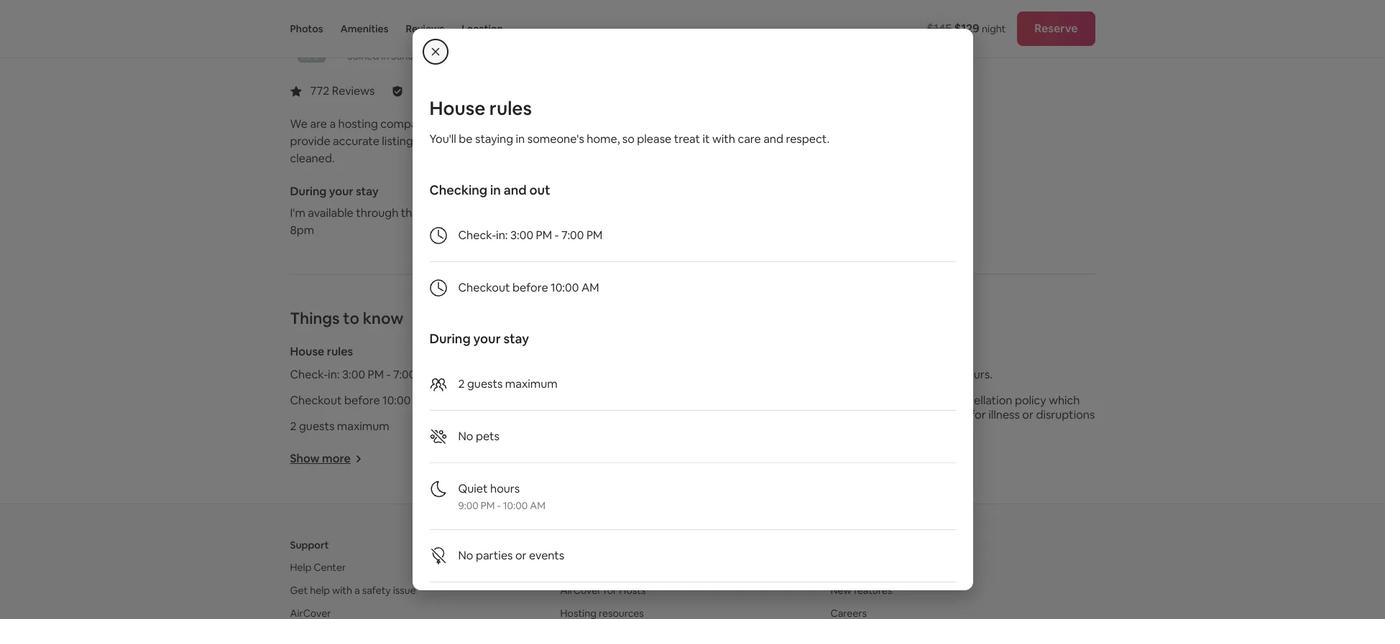 Task type: locate. For each thing, give the bounding box(es) containing it.
reviews button
[[406, 0, 444, 58]]

0 vertical spatial to
[[598, 117, 610, 132]]

1 horizontal spatial before
[[513, 280, 548, 295]]

check-in: 3:00 pm - 7:00 pm inside house rules dialog
[[458, 228, 603, 243]]

0 horizontal spatial guests
[[299, 419, 335, 434]]

1 horizontal spatial show
[[834, 454, 864, 470]]

aim
[[566, 117, 585, 132]]

0 horizontal spatial house rules
[[290, 344, 353, 360]]

before inside house rules dialog
[[513, 280, 548, 295]]

check-in: 3:00 pm - 7:00 pm down things to know at the left
[[290, 367, 434, 383]]

0 vertical spatial 3:00
[[510, 228, 533, 243]]

before
[[513, 280, 548, 295], [344, 393, 380, 408]]

no parties or events
[[458, 548, 564, 564]]

in up needed
[[490, 182, 501, 198]]

0 vertical spatial house
[[430, 96, 485, 121]]

in right joined
[[381, 50, 389, 63]]

house inside dialog
[[430, 96, 485, 121]]

airbnb
[[421, 206, 457, 221]]

which
[[421, 134, 452, 149], [1049, 393, 1080, 408]]

7:00
[[561, 228, 584, 243], [393, 367, 416, 383]]

house rules down 'things'
[[290, 344, 353, 360]]

check- inside house rules dialog
[[458, 228, 496, 243]]

house up the be
[[430, 96, 485, 121]]

check- down 'things'
[[290, 367, 328, 383]]

0 vertical spatial for
[[926, 367, 942, 383]]

0 horizontal spatial by
[[406, 25, 424, 45]]

by up january
[[406, 25, 424, 45]]

house rules inside dialog
[[430, 96, 532, 121]]

if inside review the host's full cancellation policy which applies even if you cancel for illness or disruptions caused by covid-19.
[[902, 408, 909, 423]]

if inside during your stay i'm available through the airbnb app if needed between 9am- 8pm
[[483, 206, 490, 221]]

your for during your stay i'm available through the airbnb app if needed between 9am- 8pm
[[329, 184, 353, 199]]

aircover
[[560, 585, 601, 597]]

1 no from the top
[[458, 429, 473, 444]]

0 horizontal spatial in:
[[328, 367, 340, 383]]

1 horizontal spatial or
[[1022, 408, 1034, 423]]

3:00 down needed
[[510, 228, 533, 243]]

- down hours
[[497, 500, 501, 513]]

with
[[712, 132, 735, 147], [332, 585, 352, 597]]

out
[[529, 182, 550, 198]]

0 horizontal spatial during
[[290, 184, 327, 199]]

checkout inside house rules dialog
[[458, 280, 510, 295]]

10:00
[[551, 280, 579, 295], [382, 393, 411, 408], [503, 500, 528, 513]]

in: down things to know at the left
[[328, 367, 340, 383]]

more for leftmost show more button
[[322, 452, 351, 467]]

0 horizontal spatial are
[[310, 117, 327, 132]]

2
[[458, 377, 465, 392], [290, 419, 297, 434]]

0 horizontal spatial am
[[413, 393, 431, 408]]

1 horizontal spatial to
[[598, 117, 610, 132]]

0 vertical spatial am
[[581, 280, 599, 295]]

0 vertical spatial during
[[290, 184, 327, 199]]

by inside the hosted by manageair joined in january 2019
[[406, 25, 424, 45]]

joined
[[348, 50, 379, 63]]

with inside house rules dialog
[[712, 132, 735, 147]]

0 vertical spatial the
[[401, 206, 419, 221]]

our
[[544, 117, 564, 132]]

772 reviews
[[310, 84, 375, 99]]

1 vertical spatial the
[[875, 393, 892, 408]]

for left hosts
[[603, 585, 617, 597]]

house rules for be
[[430, 96, 532, 121]]

check-in: 3:00 pm - 7:00 pm down needed
[[458, 228, 603, 243]]

show more button
[[290, 452, 362, 467], [834, 454, 907, 470]]

1 vertical spatial house
[[290, 344, 324, 360]]

pm right 9:00
[[481, 500, 495, 513]]

0 vertical spatial a
[[330, 117, 336, 132]]

in: down needed
[[496, 228, 508, 243]]

during inside during your stay i'm available through the airbnb app if needed between 9am- 8pm
[[290, 184, 327, 199]]

stay inside house rules dialog
[[504, 331, 529, 347]]

10:00 inside quiet hours 9:00 pm - 10:00 am
[[503, 500, 528, 513]]

1 vertical spatial which
[[1049, 393, 1080, 408]]

show more
[[290, 452, 351, 467], [834, 454, 895, 470]]

stay for during your stay i'm available through the airbnb app if needed between 9am- 8pm
[[356, 184, 379, 199]]

0 vertical spatial if
[[483, 206, 490, 221]]

for
[[926, 367, 942, 383], [971, 408, 986, 423], [603, 585, 617, 597]]

more
[[322, 452, 351, 467], [866, 454, 895, 470]]

1 horizontal spatial check-in: 3:00 pm - 7:00 pm
[[458, 228, 603, 243]]

0 horizontal spatial your
[[329, 184, 353, 199]]

1 horizontal spatial house rules
[[430, 96, 532, 121]]

7:00 down between on the left
[[561, 228, 584, 243]]

1 vertical spatial with
[[332, 585, 352, 597]]

2 guests maximum
[[458, 377, 558, 392], [290, 419, 389, 434]]

0 vertical spatial before
[[513, 280, 548, 295]]

accurate
[[333, 134, 379, 149]]

aircover for hosts
[[560, 585, 646, 597]]

if
[[483, 206, 490, 221], [902, 408, 909, 423]]

with right help
[[332, 585, 352, 597]]

checkout
[[458, 280, 510, 295], [290, 393, 342, 408]]

0 vertical spatial house rules
[[430, 96, 532, 121]]

house rules up the as
[[430, 96, 532, 121]]

checkout before 10:00 am
[[458, 280, 599, 295], [290, 393, 431, 408]]

in inside we are a hosting company based in cape town. our aim is to provide accurate listings which are as described and well cleaned.
[[467, 117, 476, 132]]

1 vertical spatial 2
[[290, 419, 297, 434]]

and right care
[[764, 132, 784, 147]]

reviews
[[406, 22, 444, 35], [332, 84, 375, 99]]

0 vertical spatial 2 guests maximum
[[458, 377, 558, 392]]

0 horizontal spatial stay
[[356, 184, 379, 199]]

caused
[[834, 422, 873, 437]]

1 horizontal spatial check-
[[458, 228, 496, 243]]

stay
[[356, 184, 379, 199], [504, 331, 529, 347]]

2 no from the top
[[458, 548, 473, 564]]

the inside during your stay i'm available through the airbnb app if needed between 9am- 8pm
[[401, 206, 419, 221]]

2019
[[430, 50, 452, 63]]

no left the "parties"
[[458, 548, 473, 564]]

2 horizontal spatial -
[[555, 228, 559, 243]]

by right caused
[[875, 422, 888, 437]]

1 horizontal spatial 10:00
[[503, 500, 528, 513]]

through
[[356, 206, 398, 221]]

or left events
[[515, 548, 527, 564]]

checking
[[430, 182, 487, 198]]

0 vertical spatial reviews
[[406, 22, 444, 35]]

in right 'staying'
[[516, 132, 525, 147]]

the left airbnb
[[401, 206, 419, 221]]

stay inside during your stay i'm available through the airbnb app if needed between 9am- 8pm
[[356, 184, 379, 199]]

0 vertical spatial stay
[[356, 184, 379, 199]]

reviews up january
[[406, 22, 444, 35]]

0 vertical spatial checkout
[[458, 280, 510, 295]]

the left host's
[[875, 393, 892, 408]]

care
[[738, 132, 761, 147]]

0 vertical spatial -
[[555, 228, 559, 243]]

0 horizontal spatial more
[[322, 452, 351, 467]]

1 vertical spatial by
[[875, 422, 888, 437]]

we
[[290, 117, 308, 132]]

rules down things to know at the left
[[327, 344, 353, 360]]

1 horizontal spatial checkout
[[458, 280, 510, 295]]

house rules
[[430, 96, 532, 121], [290, 344, 353, 360]]

to inside we are a hosting company based in cape town. our aim is to provide accurate listings which are as described and well cleaned.
[[598, 117, 610, 132]]

1 horizontal spatial if
[[902, 408, 909, 423]]

cancellation
[[860, 367, 924, 383], [949, 393, 1012, 408]]

which inside we are a hosting company based in cape town. our aim is to provide accurate listings which are as described and well cleaned.
[[421, 134, 452, 149]]

maximum inside house rules dialog
[[505, 377, 558, 392]]

cancellation up host's
[[860, 367, 924, 383]]

0 horizontal spatial cancellation
[[860, 367, 924, 383]]

2 vertical spatial -
[[497, 500, 501, 513]]

1 vertical spatial checkout
[[290, 393, 342, 408]]

0 horizontal spatial 2 guests maximum
[[290, 419, 389, 434]]

show for right show more button
[[834, 454, 864, 470]]

and down our
[[544, 134, 564, 149]]

pm down know
[[368, 367, 384, 383]]

0 horizontal spatial 2
[[290, 419, 297, 434]]

pm
[[536, 228, 552, 243], [587, 228, 603, 243], [368, 367, 384, 383], [418, 367, 434, 383], [481, 500, 495, 513]]

by inside review the host's full cancellation policy which applies even if you cancel for illness or disruptions caused by covid-19.
[[875, 422, 888, 437]]

described
[[488, 134, 541, 149]]

are left the as
[[455, 134, 472, 149]]

i'm
[[290, 206, 305, 221]]

check- down app
[[458, 228, 496, 243]]

issue
[[393, 585, 416, 597]]

1 vertical spatial during
[[430, 331, 471, 347]]

maximum
[[505, 377, 558, 392], [337, 419, 389, 434]]

house rules for in:
[[290, 344, 353, 360]]

during inside house rules dialog
[[430, 331, 471, 347]]

1 horizontal spatial show more button
[[834, 454, 907, 470]]

0 horizontal spatial maximum
[[337, 419, 389, 434]]

cancellation inside review the host's full cancellation policy which applies even if you cancel for illness or disruptions caused by covid-19.
[[949, 393, 1012, 408]]

your inside during your stay i'm available through the airbnb app if needed between 9am- 8pm
[[329, 184, 353, 199]]

show
[[290, 452, 320, 467], [834, 454, 864, 470]]

your inside house rules dialog
[[473, 331, 501, 347]]

no
[[458, 429, 473, 444], [458, 548, 473, 564]]

0 vertical spatial maximum
[[505, 377, 558, 392]]

48
[[944, 367, 958, 383]]

new features link
[[831, 585, 892, 597]]

no left pets
[[458, 429, 473, 444]]

pets
[[476, 429, 500, 444]]

in up the as
[[467, 117, 476, 132]]

during your stay
[[430, 331, 529, 347]]

no for no parties or events
[[458, 548, 473, 564]]

help
[[290, 562, 312, 574]]

0 vertical spatial no
[[458, 429, 473, 444]]

0 vertical spatial in:
[[496, 228, 508, 243]]

0 horizontal spatial if
[[483, 206, 490, 221]]

and up needed
[[504, 182, 527, 198]]

hosted by manageair joined in january 2019
[[348, 25, 505, 63]]

1 horizontal spatial -
[[497, 500, 501, 513]]

2 vertical spatial am
[[530, 500, 545, 513]]

2 vertical spatial 10:00
[[503, 500, 528, 513]]

no for no pets
[[458, 429, 473, 444]]

house for you'll
[[430, 96, 485, 121]]

verified
[[456, 84, 495, 99]]

if left you
[[902, 408, 909, 423]]

no pets
[[458, 429, 500, 444]]

if for you
[[902, 408, 909, 423]]

rules inside house rules dialog
[[489, 96, 532, 121]]

your
[[329, 184, 353, 199], [473, 331, 501, 347]]

0 horizontal spatial 10:00
[[382, 393, 411, 408]]

0 horizontal spatial checkout before 10:00 am
[[290, 393, 431, 408]]

or inside house rules dialog
[[515, 548, 527, 564]]

0 horizontal spatial a
[[330, 117, 336, 132]]

photos
[[290, 22, 323, 35]]

cancellation down hours.
[[949, 393, 1012, 408]]

0 vertical spatial your
[[329, 184, 353, 199]]

to right is
[[598, 117, 610, 132]]

1 horizontal spatial which
[[1049, 393, 1080, 408]]

3:00 down things to know at the left
[[342, 367, 365, 383]]

0 horizontal spatial checkout
[[290, 393, 342, 408]]

full
[[930, 393, 946, 408]]

for inside review the host's full cancellation policy which applies even if you cancel for illness or disruptions caused by covid-19.
[[971, 408, 986, 423]]

1 vertical spatial 3:00
[[342, 367, 365, 383]]

amenities button
[[340, 0, 389, 58]]

identity verified
[[412, 84, 495, 99]]

reviews up hosting
[[332, 84, 375, 99]]

by
[[406, 25, 424, 45], [875, 422, 888, 437]]

0 vertical spatial with
[[712, 132, 735, 147]]

0 horizontal spatial -
[[386, 367, 391, 383]]

help center
[[290, 562, 346, 574]]

1 horizontal spatial am
[[530, 500, 545, 513]]

am inside quiet hours 9:00 pm - 10:00 am
[[530, 500, 545, 513]]

which right "policy"
[[1049, 393, 1080, 408]]

0 vertical spatial which
[[421, 134, 452, 149]]

0 vertical spatial check-
[[458, 228, 496, 243]]

learn more about the host, manageair. image
[[290, 21, 336, 67], [290, 21, 336, 67]]

between
[[536, 206, 583, 221]]

needed
[[492, 206, 533, 221]]

a left safety
[[354, 585, 360, 597]]

0 horizontal spatial rules
[[327, 344, 353, 360]]

cancel
[[934, 408, 968, 423]]

a left hosting
[[330, 117, 336, 132]]

to left know
[[343, 309, 359, 329]]

listings
[[382, 134, 419, 149]]

or right illness
[[1022, 408, 1034, 423]]

0 horizontal spatial the
[[401, 206, 419, 221]]

during for during your stay i'm available through the airbnb app if needed between 9am- 8pm
[[290, 184, 327, 199]]

19.
[[931, 422, 945, 437]]

1 horizontal spatial with
[[712, 132, 735, 147]]

if right app
[[483, 206, 490, 221]]

- down between on the left
[[555, 228, 559, 243]]

1 vertical spatial or
[[515, 548, 527, 564]]

more for right show more button
[[866, 454, 895, 470]]

staying
[[475, 132, 513, 147]]

get help with a safety issue link
[[290, 585, 416, 597]]

pm down between on the left
[[536, 228, 552, 243]]

1 horizontal spatial by
[[875, 422, 888, 437]]

1 horizontal spatial checkout before 10:00 am
[[458, 280, 599, 295]]

0 vertical spatial by
[[406, 25, 424, 45]]

0 horizontal spatial check-in: 3:00 pm - 7:00 pm
[[290, 367, 434, 383]]

1 horizontal spatial stay
[[504, 331, 529, 347]]

0 vertical spatial checkout before 10:00 am
[[458, 280, 599, 295]]

hosted
[[348, 25, 402, 45]]

with right it
[[712, 132, 735, 147]]

and
[[764, 132, 784, 147], [544, 134, 564, 149], [504, 182, 527, 198]]

1 vertical spatial before
[[344, 393, 380, 408]]

1 horizontal spatial 3:00
[[510, 228, 533, 243]]

1 vertical spatial cancellation
[[949, 393, 1012, 408]]

for left 48
[[926, 367, 942, 383]]

hosts
[[619, 585, 646, 597]]

1 horizontal spatial are
[[455, 134, 472, 149]]

app
[[460, 206, 480, 221]]

show for leftmost show more button
[[290, 452, 320, 467]]

2 guests maximum inside house rules dialog
[[458, 377, 558, 392]]

or inside review the host's full cancellation policy which applies even if you cancel for illness or disruptions caused by covid-19.
[[1022, 408, 1034, 423]]

are up provide
[[310, 117, 327, 132]]

0 horizontal spatial or
[[515, 548, 527, 564]]

location button
[[462, 0, 503, 58]]

0 vertical spatial or
[[1022, 408, 1034, 423]]

the inside review the host's full cancellation policy which applies even if you cancel for illness or disruptions caused by covid-19.
[[875, 393, 892, 408]]

7:00 inside house rules dialog
[[561, 228, 584, 243]]

1 vertical spatial -
[[386, 367, 391, 383]]

which down based
[[421, 134, 452, 149]]

are
[[310, 117, 327, 132], [455, 134, 472, 149]]

1 vertical spatial stay
[[504, 331, 529, 347]]

- down know
[[386, 367, 391, 383]]

rules
[[489, 96, 532, 121], [327, 344, 353, 360]]

house down 'things'
[[290, 344, 324, 360]]

3:00 inside house rules dialog
[[510, 228, 533, 243]]

1 horizontal spatial 7:00
[[561, 228, 584, 243]]

7:00 down know
[[393, 367, 416, 383]]

rules up described
[[489, 96, 532, 121]]

for left illness
[[971, 408, 986, 423]]

rules for staying
[[489, 96, 532, 121]]



Task type: describe. For each thing, give the bounding box(es) containing it.
0 horizontal spatial for
[[603, 585, 617, 597]]

night
[[982, 22, 1006, 35]]

reserve
[[1035, 21, 1078, 36]]

disruptions
[[1036, 408, 1095, 423]]

pm down 9am-
[[587, 228, 603, 243]]

in inside the hosted by manageair joined in january 2019
[[381, 50, 389, 63]]

your for during your stay
[[473, 331, 501, 347]]

help
[[310, 585, 330, 597]]

- inside quiet hours 9:00 pm - 10:00 am
[[497, 500, 501, 513]]

reserve button
[[1017, 12, 1095, 46]]

town.
[[510, 117, 541, 132]]

during for during your stay
[[430, 331, 471, 347]]

company
[[380, 117, 430, 132]]

1 vertical spatial a
[[354, 585, 360, 597]]

checkout before 10:00 am inside house rules dialog
[[458, 280, 599, 295]]

0 horizontal spatial to
[[343, 309, 359, 329]]

1 vertical spatial 2 guests maximum
[[290, 419, 389, 434]]

features
[[854, 585, 892, 597]]

1 vertical spatial 7:00
[[393, 367, 416, 383]]

if for needed
[[483, 206, 490, 221]]

available
[[308, 206, 354, 221]]

provide
[[290, 134, 330, 149]]

home,
[[587, 132, 620, 147]]

guests inside house rules dialog
[[467, 377, 503, 392]]

0 horizontal spatial 3:00
[[342, 367, 365, 383]]

0 horizontal spatial before
[[344, 393, 380, 408]]

get help with a safety issue
[[290, 585, 416, 597]]

cleaned.
[[290, 151, 335, 166]]

quiet
[[458, 482, 488, 497]]

a inside we are a hosting company based in cape town. our aim is to provide accurate listings which are as described and well cleaned.
[[330, 117, 336, 132]]

illness
[[989, 408, 1020, 423]]

house rules dialog
[[412, 29, 973, 620]]

0 horizontal spatial show more
[[290, 452, 351, 467]]

rules for 3:00
[[327, 344, 353, 360]]

$145 $129 night
[[927, 21, 1006, 36]]

1 horizontal spatial reviews
[[406, 22, 444, 35]]

1 horizontal spatial show more
[[834, 454, 895, 470]]

new
[[831, 585, 852, 597]]

1 horizontal spatial for
[[926, 367, 942, 383]]

review
[[834, 393, 872, 408]]

0 vertical spatial are
[[310, 117, 327, 132]]

be
[[459, 132, 473, 147]]

1 vertical spatial in:
[[328, 367, 340, 383]]

january
[[391, 50, 428, 63]]

new features
[[831, 585, 892, 597]]

$145
[[927, 21, 952, 36]]

cape
[[479, 117, 507, 132]]

photos button
[[290, 0, 323, 58]]

1 vertical spatial 10:00
[[382, 393, 411, 408]]

please
[[637, 132, 672, 147]]

safety
[[362, 585, 391, 597]]

0 vertical spatial cancellation
[[860, 367, 924, 383]]

stay for during your stay
[[504, 331, 529, 347]]

pm down during your stay
[[418, 367, 434, 383]]

respect.
[[786, 132, 830, 147]]

center
[[314, 562, 346, 574]]

free
[[834, 367, 858, 383]]

0 horizontal spatial with
[[332, 585, 352, 597]]

8pm
[[290, 223, 314, 238]]

and inside we are a hosting company based in cape town. our aim is to provide accurate listings which are as described and well cleaned.
[[544, 134, 564, 149]]

even
[[874, 408, 900, 423]]

covid-
[[891, 422, 931, 437]]

get
[[290, 585, 308, 597]]

is
[[588, 117, 596, 132]]

house for check-
[[290, 344, 324, 360]]

amenities
[[340, 22, 389, 35]]

review the host's full cancellation policy which applies even if you cancel for illness or disruptions caused by covid-19.
[[834, 393, 1095, 437]]

know
[[363, 309, 403, 329]]

2 horizontal spatial 10:00
[[551, 280, 579, 295]]

treat
[[674, 132, 700, 147]]

applies
[[834, 408, 872, 423]]

things
[[290, 309, 340, 329]]

host's
[[895, 393, 928, 408]]

parties
[[476, 548, 513, 564]]

free cancellation for 48 hours.
[[834, 367, 993, 383]]

based
[[432, 117, 465, 132]]

1 vertical spatial check-
[[290, 367, 328, 383]]

you'll be staying in someone's home, so please treat it with care and respect.
[[430, 132, 830, 147]]

in: inside house rules dialog
[[496, 228, 508, 243]]

you
[[912, 408, 931, 423]]

772
[[310, 84, 329, 99]]

as
[[474, 134, 486, 149]]

0 horizontal spatial and
[[504, 182, 527, 198]]

2 horizontal spatial am
[[581, 280, 599, 295]]

$129
[[954, 21, 979, 36]]

hosting
[[338, 117, 378, 132]]

events
[[529, 548, 564, 564]]

aircover for hosts link
[[560, 585, 646, 597]]

hours
[[490, 482, 520, 497]]

you'll
[[430, 132, 456, 147]]

things to know
[[290, 309, 403, 329]]

pm inside quiet hours 9:00 pm - 10:00 am
[[481, 500, 495, 513]]

help center link
[[290, 562, 346, 574]]

well
[[566, 134, 587, 149]]

0 horizontal spatial show more button
[[290, 452, 362, 467]]

2 inside house rules dialog
[[458, 377, 465, 392]]

location
[[462, 22, 503, 35]]

which inside review the host's full cancellation policy which applies even if you cancel for illness or disruptions caused by covid-19.
[[1049, 393, 1080, 408]]

we are a hosting company based in cape town. our aim is to provide accurate listings which are as described and well cleaned.
[[290, 117, 610, 166]]

so
[[622, 132, 635, 147]]

2 horizontal spatial and
[[764, 132, 784, 147]]

1 vertical spatial reviews
[[332, 84, 375, 99]]

policy
[[1015, 393, 1046, 408]]

hours.
[[960, 367, 993, 383]]

checking in and out
[[430, 182, 550, 198]]

identity
[[412, 84, 453, 99]]

9am-
[[585, 206, 613, 221]]

someone's
[[527, 132, 584, 147]]

manageair
[[427, 25, 505, 45]]



Task type: vqa. For each thing, say whether or not it's contained in the screenshot.
Add to wishlist: Madrid, Spain icon
no



